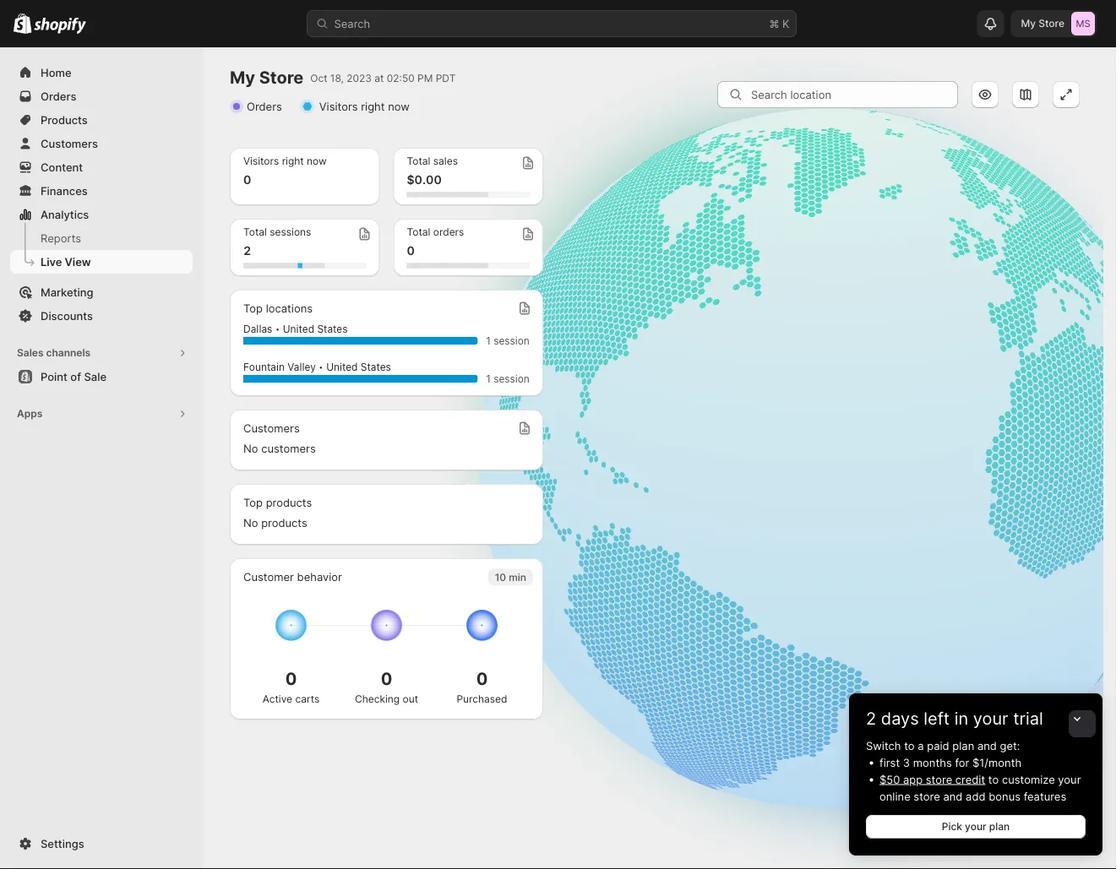 Task type: locate. For each thing, give the bounding box(es) containing it.
2 for 2
[[243, 244, 251, 258]]

0 inside 0 active carts
[[285, 669, 297, 689]]

total sessions
[[243, 226, 311, 238]]

1 top from the top
[[243, 302, 263, 315]]

top
[[243, 302, 263, 315], [243, 496, 263, 509]]

1 horizontal spatial 2
[[866, 708, 876, 729]]

analytics link
[[10, 203, 193, 226]]

your inside to customize your online store and add bonus features
[[1058, 773, 1081, 786]]

your right in
[[973, 708, 1008, 729]]

now inside visitors right now 0
[[307, 155, 327, 167]]

right up 'sessions'
[[282, 155, 304, 167]]

0 vertical spatial top
[[243, 302, 263, 315]]

right down the at
[[361, 100, 385, 113]]

store for my store oct 18, 2023 at 02:50 pm pdt
[[259, 67, 304, 88]]

0 vertical spatial your
[[973, 708, 1008, 729]]

1 vertical spatial store
[[259, 67, 304, 88]]

home link
[[10, 61, 193, 84]]

a
[[918, 739, 924, 752]]

1 vertical spatial right
[[282, 155, 304, 167]]

02:50
[[387, 72, 415, 84]]

my left my store image
[[1021, 17, 1036, 30]]

1 horizontal spatial now
[[388, 100, 410, 113]]

carts
[[295, 693, 320, 705]]

1 horizontal spatial orders
[[247, 100, 282, 113]]

1 vertical spatial top
[[243, 496, 263, 509]]

2023
[[347, 72, 372, 84]]

0 for 0 purchased
[[476, 669, 488, 689]]

1 vertical spatial products
[[261, 516, 307, 529]]

and for plan
[[977, 739, 997, 752]]

0 horizontal spatial orders
[[41, 90, 76, 103]]

no up the customer
[[243, 516, 258, 529]]

store
[[926, 773, 952, 786], [914, 790, 940, 803]]

1 vertical spatial visitors
[[243, 155, 279, 167]]

top down no customers
[[243, 496, 263, 509]]

0 up the purchased
[[476, 669, 488, 689]]

1 horizontal spatial and
[[977, 739, 997, 752]]

total for $0.00
[[407, 155, 430, 167]]

my
[[1021, 17, 1036, 30], [230, 67, 255, 88]]

1 horizontal spatial store
[[1038, 17, 1064, 30]]

days
[[881, 708, 919, 729]]

0 down total orders
[[407, 244, 415, 258]]

0 horizontal spatial 2
[[243, 244, 251, 258]]

store left oct
[[259, 67, 304, 88]]

0 vertical spatial visitors
[[319, 100, 358, 113]]

0 vertical spatial my
[[1021, 17, 1036, 30]]

store inside to customize your online store and add bonus features
[[914, 790, 940, 803]]

and left add
[[943, 790, 963, 803]]

features
[[1024, 790, 1066, 803]]

total left 'sessions'
[[243, 226, 267, 238]]

finances
[[41, 184, 88, 197]]

0 up active
[[285, 669, 297, 689]]

total left orders
[[407, 226, 430, 238]]

2 left days
[[866, 708, 876, 729]]

store left my store image
[[1038, 17, 1064, 30]]

0 horizontal spatial and
[[943, 790, 963, 803]]

now down the 02:50
[[388, 100, 410, 113]]

your right pick
[[965, 821, 986, 833]]

0 up total sessions
[[243, 173, 251, 187]]

1 vertical spatial to
[[988, 773, 999, 786]]

sale
[[84, 370, 106, 383]]

1 horizontal spatial visitors
[[319, 100, 358, 113]]

plan down bonus
[[989, 821, 1010, 833]]

to
[[904, 739, 915, 752], [988, 773, 999, 786]]

point
[[41, 370, 67, 383]]

online
[[879, 790, 910, 803]]

0 horizontal spatial now
[[307, 155, 327, 167]]

first
[[879, 756, 900, 769]]

0 inside visitors right now 0
[[243, 173, 251, 187]]

my left oct
[[230, 67, 255, 88]]

total sales
[[407, 155, 458, 167]]

0 horizontal spatial right
[[282, 155, 304, 167]]

total orders
[[407, 226, 464, 238]]

pm
[[417, 72, 433, 84]]

pdt
[[436, 72, 456, 84]]

0 horizontal spatial store
[[259, 67, 304, 88]]

1 vertical spatial and
[[943, 790, 963, 803]]

2
[[243, 244, 251, 258], [866, 708, 876, 729]]

0 inside 0 purchased
[[476, 669, 488, 689]]

view
[[65, 255, 91, 268]]

in
[[954, 708, 968, 729]]

now down visitors right now
[[307, 155, 327, 167]]

products up customer behavior
[[261, 516, 307, 529]]

orders up visitors right now 0
[[247, 100, 282, 113]]

sales
[[433, 155, 458, 167]]

your up features
[[1058, 773, 1081, 786]]

orders
[[41, 90, 76, 103], [247, 100, 282, 113]]

0 vertical spatial 2
[[243, 244, 251, 258]]

0 vertical spatial no
[[243, 442, 258, 455]]

$0.00
[[407, 173, 442, 187]]

0 vertical spatial store
[[926, 773, 952, 786]]

visitors inside visitors right now 0
[[243, 155, 279, 167]]

purchased
[[457, 693, 507, 705]]

$50 app store credit
[[879, 773, 985, 786]]

no left customers
[[243, 442, 258, 455]]

and up $1/month
[[977, 739, 997, 752]]

top left locations
[[243, 302, 263, 315]]

store down months
[[926, 773, 952, 786]]

apps
[[17, 408, 42, 420]]

1 no from the top
[[243, 442, 258, 455]]

point of sale button
[[0, 365, 203, 389]]

no
[[243, 442, 258, 455], [243, 516, 258, 529]]

right inside visitors right now 0
[[282, 155, 304, 167]]

2 no from the top
[[243, 516, 258, 529]]

1 horizontal spatial my
[[1021, 17, 1036, 30]]

content
[[41, 161, 83, 174]]

top inside top products no products
[[243, 496, 263, 509]]

products down customers
[[266, 496, 312, 509]]

0 horizontal spatial customers
[[41, 137, 98, 150]]

0 horizontal spatial my
[[230, 67, 255, 88]]

0 vertical spatial right
[[361, 100, 385, 113]]

sales channels button
[[10, 341, 193, 365]]

top locations
[[243, 302, 313, 315]]

store
[[1038, 17, 1064, 30], [259, 67, 304, 88]]

right
[[361, 100, 385, 113], [282, 155, 304, 167]]

2 inside dropdown button
[[866, 708, 876, 729]]

1 vertical spatial plan
[[989, 821, 1010, 833]]

visitors up total sessions
[[243, 155, 279, 167]]

1 vertical spatial store
[[914, 790, 940, 803]]

0 vertical spatial store
[[1038, 17, 1064, 30]]

my store image
[[1071, 12, 1095, 35]]

to left a
[[904, 739, 915, 752]]

0 inside 0 checking out
[[381, 669, 392, 689]]

visitors right now 0
[[243, 155, 327, 187]]

plan
[[952, 739, 974, 752], [989, 821, 1010, 833]]

active
[[262, 693, 292, 705]]

0 up checking
[[381, 669, 392, 689]]

0 horizontal spatial plan
[[952, 739, 974, 752]]

1 vertical spatial your
[[1058, 773, 1081, 786]]

2 top from the top
[[243, 496, 263, 509]]

1 vertical spatial customers
[[243, 422, 300, 435]]

oct
[[310, 72, 327, 84]]

customers link
[[10, 132, 193, 155]]

customers inside 'link'
[[41, 137, 98, 150]]

visitors down the 18,
[[319, 100, 358, 113]]

0 vertical spatial now
[[388, 100, 410, 113]]

customers up no customers
[[243, 422, 300, 435]]

out
[[403, 693, 418, 705]]

and inside to customize your online store and add bonus features
[[943, 790, 963, 803]]

total up $0.00
[[407, 155, 430, 167]]

visitors for visitors right now 0
[[243, 155, 279, 167]]

settings
[[41, 837, 84, 850]]

plan up the for
[[952, 739, 974, 752]]

0
[[243, 173, 251, 187], [407, 244, 415, 258], [285, 669, 297, 689], [381, 669, 392, 689], [476, 669, 488, 689]]

shopify image
[[34, 17, 86, 34]]

to down $1/month
[[988, 773, 999, 786]]

0 vertical spatial and
[[977, 739, 997, 752]]

customize
[[1002, 773, 1055, 786]]

3
[[903, 756, 910, 769]]

1 vertical spatial 2
[[866, 708, 876, 729]]

paid
[[927, 739, 949, 752]]

channels
[[46, 347, 91, 359]]

customers down products
[[41, 137, 98, 150]]

visitors for visitors right now
[[319, 100, 358, 113]]

1 vertical spatial my
[[230, 67, 255, 88]]

1 horizontal spatial to
[[988, 773, 999, 786]]

your inside dropdown button
[[973, 708, 1008, 729]]

1 vertical spatial now
[[307, 155, 327, 167]]

pick
[[942, 821, 962, 833]]

live view
[[41, 255, 91, 268]]

$50
[[879, 773, 900, 786]]

store down '$50 app store credit'
[[914, 790, 940, 803]]

2 down total sessions
[[243, 244, 251, 258]]

orders down home
[[41, 90, 76, 103]]

0 horizontal spatial to
[[904, 739, 915, 752]]

trial
[[1013, 708, 1043, 729]]

no inside top products no products
[[243, 516, 258, 529]]

get:
[[1000, 739, 1020, 752]]

marketing link
[[10, 280, 193, 304]]

now
[[388, 100, 410, 113], [307, 155, 327, 167]]

0 horizontal spatial visitors
[[243, 155, 279, 167]]

1 horizontal spatial right
[[361, 100, 385, 113]]

18,
[[330, 72, 344, 84]]

1 vertical spatial no
[[243, 516, 258, 529]]

right for visitors right now 0
[[282, 155, 304, 167]]

products
[[41, 113, 88, 126]]

0 vertical spatial customers
[[41, 137, 98, 150]]



Task type: describe. For each thing, give the bounding box(es) containing it.
total for 0
[[407, 226, 430, 238]]

locations
[[266, 302, 313, 315]]

2 vertical spatial your
[[965, 821, 986, 833]]

0 checking out
[[355, 669, 418, 705]]

2 days left in your trial button
[[849, 694, 1103, 729]]

point of sale link
[[10, 365, 193, 389]]

2 for 2 days left in your trial
[[866, 708, 876, 729]]

live
[[41, 255, 62, 268]]

to customize your online store and add bonus features
[[879, 773, 1081, 803]]

home
[[41, 66, 71, 79]]

total for 2
[[243, 226, 267, 238]]

shopify image
[[14, 13, 31, 34]]

live view link
[[10, 250, 193, 274]]

at
[[375, 72, 384, 84]]

products link
[[10, 108, 193, 132]]

orders
[[433, 226, 464, 238]]

settings link
[[10, 832, 193, 856]]

min
[[509, 571, 526, 583]]

10 min
[[495, 571, 526, 583]]

my store
[[1021, 17, 1064, 30]]

2 days left in your trial
[[866, 708, 1043, 729]]

sales channels
[[17, 347, 91, 359]]

months
[[913, 756, 952, 769]]

sales
[[17, 347, 44, 359]]

$1/month
[[972, 756, 1022, 769]]

analytics
[[41, 208, 89, 221]]

first 3 months for $1/month
[[879, 756, 1022, 769]]

switch
[[866, 739, 901, 752]]

1 horizontal spatial customers
[[243, 422, 300, 435]]

0 for 0 active carts
[[285, 669, 297, 689]]

discounts link
[[10, 304, 193, 328]]

point of sale
[[41, 370, 106, 383]]

top products no products
[[243, 496, 312, 529]]

my store oct 18, 2023 at 02:50 pm pdt
[[230, 67, 456, 88]]

customer
[[243, 570, 294, 583]]

store for my store
[[1038, 17, 1064, 30]]

apps button
[[10, 402, 193, 426]]

top for top locations
[[243, 302, 263, 315]]

now for visitors right now
[[388, 100, 410, 113]]

bonus
[[989, 790, 1021, 803]]

2 days left in your trial element
[[849, 738, 1103, 856]]

switch to a paid plan and get:
[[866, 739, 1020, 752]]

pick your plan
[[942, 821, 1010, 833]]

0 vertical spatial to
[[904, 739, 915, 752]]

behavior
[[297, 570, 342, 583]]

1 horizontal spatial plan
[[989, 821, 1010, 833]]

and for store
[[943, 790, 963, 803]]

search
[[334, 17, 370, 30]]

for
[[955, 756, 969, 769]]

discounts
[[41, 309, 93, 322]]

my for my store oct 18, 2023 at 02:50 pm pdt
[[230, 67, 255, 88]]

sessions
[[270, 226, 311, 238]]

⌘ k
[[769, 17, 790, 30]]

customers
[[261, 442, 316, 455]]

credit
[[955, 773, 985, 786]]

⌘
[[769, 17, 779, 30]]

orders link
[[10, 84, 193, 108]]

$50 app store credit link
[[879, 773, 985, 786]]

now for visitors right now 0
[[307, 155, 327, 167]]

content link
[[10, 155, 193, 179]]

reports
[[41, 231, 81, 245]]

pick your plan link
[[866, 815, 1086, 839]]

10
[[495, 571, 506, 583]]

app
[[903, 773, 923, 786]]

0 active carts
[[262, 669, 320, 705]]

no customers
[[243, 442, 316, 455]]

top for top products no products
[[243, 496, 263, 509]]

add
[[966, 790, 986, 803]]

customer behavior
[[243, 570, 342, 583]]

k
[[782, 17, 790, 30]]

checking
[[355, 693, 400, 705]]

0 for 0 checking out
[[381, 669, 392, 689]]

right for visitors right now
[[361, 100, 385, 113]]

finances link
[[10, 179, 193, 203]]

to inside to customize your online store and add bonus features
[[988, 773, 999, 786]]

Search location text field
[[751, 81, 958, 108]]

my for my store
[[1021, 17, 1036, 30]]

0 vertical spatial products
[[266, 496, 312, 509]]

0 for 0
[[407, 244, 415, 258]]

of
[[70, 370, 81, 383]]

reports link
[[10, 226, 193, 250]]

left
[[924, 708, 950, 729]]

visitors right now
[[319, 100, 410, 113]]

0 vertical spatial plan
[[952, 739, 974, 752]]



